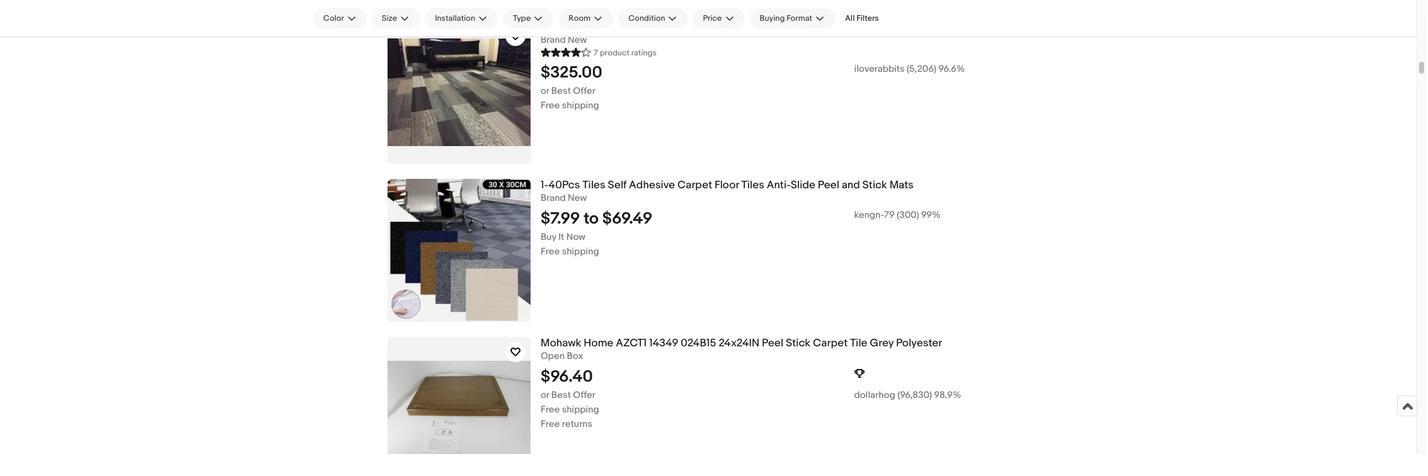 Task type: locate. For each thing, give the bounding box(es) containing it.
0 horizontal spatial carpet
[[624, 21, 659, 33]]

shipping inside $96.40 or best offer free shipping free returns
[[562, 404, 599, 416]]

2 horizontal spatial carpet
[[813, 337, 848, 350]]

peel inside 1-40pcs tiles self adhesive carpet floor tiles anti-slide peel and stick mats brand new
[[818, 179, 839, 192]]

gray
[[758, 21, 781, 33]]

tile inside mohawk home azct1 14349 024b15 24x24in peel stick carpet tile grey polyester open box
[[850, 337, 867, 350]]

tiles
[[583, 179, 605, 192], [741, 179, 764, 192]]

shipping
[[562, 99, 599, 111], [562, 246, 599, 258], [562, 404, 599, 416]]

0 vertical spatial offer
[[573, 85, 596, 97]]

(96,830)
[[898, 389, 932, 401]]

2 vertical spatial carpet
[[813, 337, 848, 350]]

new shaw brand carpet tile planks modular gray black silver 270 sq ft or more image
[[388, 21, 531, 164]]

room
[[569, 13, 591, 23]]

kengn-
[[854, 209, 884, 221]]

0 horizontal spatial tile
[[661, 21, 679, 33]]

1 or from the top
[[541, 85, 549, 97]]

1 vertical spatial shipping
[[562, 246, 599, 258]]

0 vertical spatial peel
[[818, 179, 839, 192]]

brand
[[593, 21, 622, 33], [541, 34, 566, 46], [541, 192, 566, 204]]

format
[[787, 13, 812, 23]]

offer
[[573, 85, 596, 97], [573, 389, 596, 401]]

free down $96.40
[[541, 404, 560, 416]]

3 shipping from the top
[[562, 404, 599, 416]]

carpet
[[624, 21, 659, 33], [677, 179, 712, 192], [813, 337, 848, 350]]

shipping for $325.00
[[562, 99, 599, 111]]

modular
[[715, 21, 755, 33]]

0 horizontal spatial tiles
[[583, 179, 605, 192]]

best
[[551, 85, 571, 97], [551, 389, 571, 401]]

or inside $325.00 or best offer free shipping
[[541, 85, 549, 97]]

buying
[[760, 13, 785, 23]]

best down $96.40
[[551, 389, 571, 401]]

all filters button
[[840, 8, 884, 28]]

type
[[513, 13, 531, 23]]

dollarhog (96,830) 98.9%
[[854, 389, 961, 401]]

sq
[[863, 21, 875, 33]]

or inside $96.40 or best offer free shipping free returns
[[541, 389, 549, 401]]

tiles left the self
[[583, 179, 605, 192]]

1 shipping from the top
[[562, 99, 599, 111]]

shipping up returns
[[562, 404, 599, 416]]

tile left grey
[[850, 337, 867, 350]]

new
[[541, 21, 563, 33], [568, 34, 587, 46], [568, 192, 587, 204]]

offer down $96.40
[[573, 389, 596, 401]]

1 vertical spatial best
[[551, 389, 571, 401]]

best inside $325.00 or best offer free shipping
[[551, 85, 571, 97]]

type button
[[503, 8, 554, 28]]

tile
[[661, 21, 679, 33], [850, 337, 867, 350]]

0 vertical spatial best
[[551, 85, 571, 97]]

4.5 out of 5 stars. image
[[541, 46, 591, 58]]

box
[[567, 350, 583, 362]]

2 free from the top
[[541, 246, 560, 258]]

1 vertical spatial tile
[[850, 337, 867, 350]]

or for $96.40
[[541, 389, 549, 401]]

2 vertical spatial shipping
[[562, 404, 599, 416]]

filters
[[857, 13, 879, 23]]

1-40pcs tiles self adhesive carpet floor tiles anti-slide peel and stick mats brand new
[[541, 179, 914, 204]]

home
[[584, 337, 614, 350]]

or
[[541, 85, 549, 97], [541, 389, 549, 401]]

0 vertical spatial carpet
[[624, 21, 659, 33]]

shipping down '$325.00'
[[562, 99, 599, 111]]

free
[[541, 99, 560, 111], [541, 246, 560, 258], [541, 404, 560, 416], [541, 418, 560, 430]]

condition
[[628, 13, 665, 23]]

new shaw brand carpet tile planks modular gray black silver 270 sq ft or more brand new
[[541, 21, 927, 46]]

$325.00
[[541, 63, 602, 82]]

1 free from the top
[[541, 99, 560, 111]]

stick right 24x24in
[[786, 337, 811, 350]]

or for $325.00
[[541, 85, 549, 97]]

new down 40pcs
[[568, 192, 587, 204]]

dollarhog
[[854, 389, 895, 401]]

1 vertical spatial peel
[[762, 337, 783, 350]]

peel left and
[[818, 179, 839, 192]]

0 vertical spatial stick
[[862, 179, 887, 192]]

shipping inside $325.00 or best offer free shipping
[[562, 99, 599, 111]]

1 vertical spatial or
[[541, 389, 549, 401]]

1 vertical spatial offer
[[573, 389, 596, 401]]

peel
[[818, 179, 839, 192], [762, 337, 783, 350]]

tiles left anti-
[[741, 179, 764, 192]]

mohawk home azct1 14349 024b15 24x24in peel stick carpet tile grey polyester link
[[541, 337, 1168, 350]]

size
[[382, 13, 397, 23]]

$7.99
[[541, 209, 580, 229]]

offer down '$325.00'
[[573, 85, 596, 97]]

7 product ratings
[[594, 48, 657, 58]]

7 product ratings link
[[541, 46, 657, 58]]

slide
[[791, 179, 815, 192]]

new shaw brand carpet tile planks modular gray black silver 270 sq ft or more link
[[541, 21, 1168, 34]]

stick right and
[[862, 179, 887, 192]]

1-40pcs tiles self adhesive carpet floor tiles anti-slide peel and stick mats link
[[541, 179, 1168, 192]]

or down $96.40
[[541, 389, 549, 401]]

0 vertical spatial or
[[541, 85, 549, 97]]

2 tiles from the left
[[741, 179, 764, 192]]

it
[[559, 231, 564, 243]]

new left shaw
[[541, 21, 563, 33]]

carpet inside mohawk home azct1 14349 024b15 24x24in peel stick carpet tile grey polyester open box
[[813, 337, 848, 350]]

brand up '7 product ratings' link
[[593, 21, 622, 33]]

1 horizontal spatial tiles
[[741, 179, 764, 192]]

now
[[566, 231, 586, 243]]

offer inside $325.00 or best offer free shipping
[[573, 85, 596, 97]]

shipping inside $7.99 to $69.49 buy it now free shipping
[[562, 246, 599, 258]]

0 horizontal spatial peel
[[762, 337, 783, 350]]

price button
[[693, 8, 745, 28]]

or down '$325.00'
[[541, 85, 549, 97]]

offer for $96.40
[[573, 389, 596, 401]]

carpet up ratings
[[624, 21, 659, 33]]

tile left planks
[[661, 21, 679, 33]]

azct1
[[616, 337, 647, 350]]

stick inside 1-40pcs tiles self adhesive carpet floor tiles anti-slide peel and stick mats brand new
[[862, 179, 887, 192]]

2 best from the top
[[551, 389, 571, 401]]

$96.40
[[541, 367, 593, 387]]

1 horizontal spatial stick
[[862, 179, 887, 192]]

mohawk home azct1 14349 024b15 24x24in peel stick carpet tile grey polyester image
[[388, 337, 531, 454]]

1 offer from the top
[[573, 85, 596, 97]]

black
[[783, 21, 810, 33]]

and
[[842, 179, 860, 192]]

$325.00 or best offer free shipping
[[541, 63, 602, 111]]

0 vertical spatial shipping
[[562, 99, 599, 111]]

carpet left grey
[[813, 337, 848, 350]]

1 vertical spatial carpet
[[677, 179, 712, 192]]

1 horizontal spatial peel
[[818, 179, 839, 192]]

kengn-79 (300) 99%
[[854, 209, 941, 221]]

1 vertical spatial stick
[[786, 337, 811, 350]]

2 or from the top
[[541, 389, 549, 401]]

shipping down 'now'
[[562, 246, 599, 258]]

offer inside $96.40 or best offer free shipping free returns
[[573, 389, 596, 401]]

carpet inside 1-40pcs tiles self adhesive carpet floor tiles anti-slide peel and stick mats brand new
[[677, 179, 712, 192]]

offer for $325.00
[[573, 85, 596, 97]]

more
[[901, 21, 927, 33]]

1 best from the top
[[551, 85, 571, 97]]

iloverabbits (5,206) 96.6%
[[854, 63, 965, 75]]

peel right 24x24in
[[762, 337, 783, 350]]

open
[[541, 350, 565, 362]]

size button
[[372, 8, 420, 28]]

adhesive
[[629, 179, 675, 192]]

(300)
[[897, 209, 919, 221]]

product
[[600, 48, 630, 58]]

79
[[884, 209, 895, 221]]

1-
[[541, 179, 549, 192]]

$7.99 to $69.49 buy it now free shipping
[[541, 209, 653, 258]]

1 horizontal spatial tile
[[850, 337, 867, 350]]

carpet left floor on the top right
[[677, 179, 712, 192]]

best inside $96.40 or best offer free shipping free returns
[[551, 389, 571, 401]]

stick
[[862, 179, 887, 192], [786, 337, 811, 350]]

free down the buy on the left bottom of the page
[[541, 246, 560, 258]]

2 offer from the top
[[573, 389, 596, 401]]

0 horizontal spatial stick
[[786, 337, 811, 350]]

(5,206)
[[907, 63, 936, 75]]

0 vertical spatial tile
[[661, 21, 679, 33]]

free down '$325.00'
[[541, 99, 560, 111]]

brand down 1-
[[541, 192, 566, 204]]

best down '$325.00'
[[551, 85, 571, 97]]

1 horizontal spatial carpet
[[677, 179, 712, 192]]

polyester
[[896, 337, 942, 350]]

best for $325.00
[[551, 85, 571, 97]]

free left returns
[[541, 418, 560, 430]]

2 shipping from the top
[[562, 246, 599, 258]]



Task type: describe. For each thing, give the bounding box(es) containing it.
4 free from the top
[[541, 418, 560, 430]]

new inside 1-40pcs tiles self adhesive carpet floor tiles anti-slide peel and stick mats brand new
[[568, 192, 587, 204]]

024b15
[[681, 337, 716, 350]]

ratings
[[631, 48, 657, 58]]

to
[[584, 209, 599, 229]]

$69.49
[[602, 209, 653, 229]]

condition button
[[618, 8, 688, 28]]

40pcs
[[549, 179, 580, 192]]

price
[[703, 13, 722, 23]]

top rated plus image
[[854, 369, 864, 379]]

free inside $7.99 to $69.49 buy it now free shipping
[[541, 246, 560, 258]]

brand inside 1-40pcs tiles self adhesive carpet floor tiles anti-slide peel and stick mats brand new
[[541, 192, 566, 204]]

free inside $325.00 or best offer free shipping
[[541, 99, 560, 111]]

anti-
[[767, 179, 791, 192]]

mats
[[890, 179, 914, 192]]

24x24in
[[719, 337, 759, 350]]

all filters
[[845, 13, 879, 23]]

brand down shaw
[[541, 34, 566, 46]]

14349
[[649, 337, 678, 350]]

best for $96.40
[[551, 389, 571, 401]]

buy
[[541, 231, 556, 243]]

color button
[[313, 8, 367, 28]]

floor
[[715, 179, 739, 192]]

96.6%
[[939, 63, 965, 75]]

$96.40 or best offer free shipping free returns
[[541, 367, 599, 430]]

returns
[[562, 418, 593, 430]]

installation
[[435, 13, 475, 23]]

all
[[845, 13, 855, 23]]

buying format
[[760, 13, 812, 23]]

tile inside new shaw brand carpet tile planks modular gray black silver 270 sq ft or more brand new
[[661, 21, 679, 33]]

or
[[887, 21, 899, 33]]

ft
[[877, 21, 885, 33]]

room button
[[559, 8, 613, 28]]

self
[[608, 179, 627, 192]]

1-40pcs tiles self adhesive carpet floor tiles anti-slide peel and stick mats image
[[388, 179, 531, 322]]

mohawk
[[541, 337, 581, 350]]

iloverabbits
[[854, 63, 905, 75]]

carpet inside new shaw brand carpet tile planks modular gray black silver 270 sq ft or more brand new
[[624, 21, 659, 33]]

3 free from the top
[[541, 404, 560, 416]]

new down shaw
[[568, 34, 587, 46]]

stick inside mohawk home azct1 14349 024b15 24x24in peel stick carpet tile grey polyester open box
[[786, 337, 811, 350]]

1 tiles from the left
[[583, 179, 605, 192]]

270
[[842, 21, 860, 33]]

shipping for $96.40
[[562, 404, 599, 416]]

buying format button
[[750, 8, 835, 28]]

grey
[[870, 337, 894, 350]]

planks
[[681, 21, 713, 33]]

installation button
[[425, 8, 498, 28]]

peel inside mohawk home azct1 14349 024b15 24x24in peel stick carpet tile grey polyester open box
[[762, 337, 783, 350]]

shaw
[[565, 21, 591, 33]]

color
[[323, 13, 344, 23]]

mohawk home azct1 14349 024b15 24x24in peel stick carpet tile grey polyester open box
[[541, 337, 942, 362]]

silver
[[812, 21, 839, 33]]

99%
[[921, 209, 941, 221]]

98.9%
[[934, 389, 961, 401]]

7
[[594, 48, 598, 58]]



Task type: vqa. For each thing, say whether or not it's contained in the screenshot.
items
no



